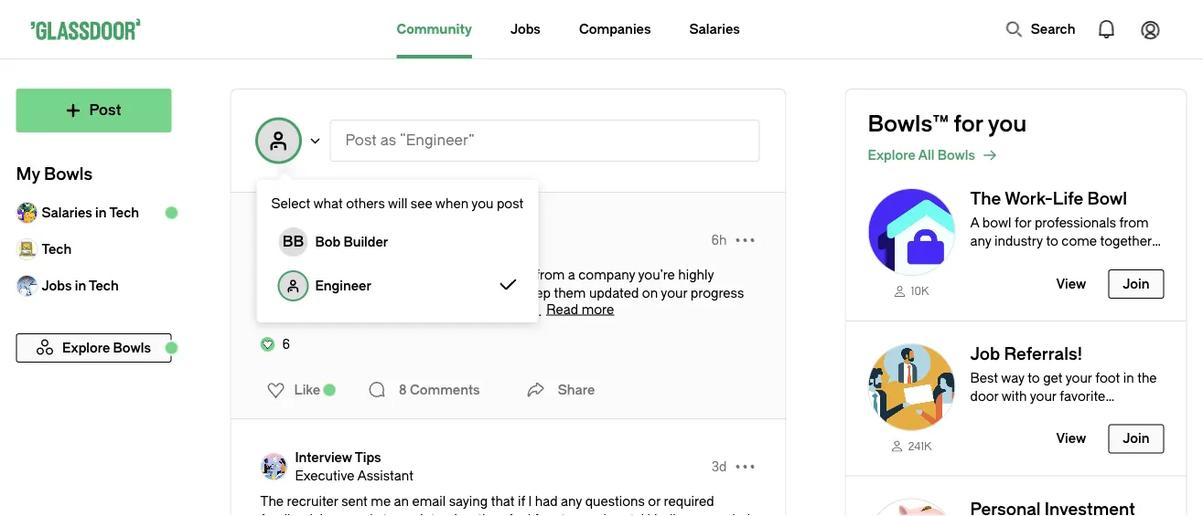 Task type: vqa. For each thing, say whether or not it's contained in the screenshot.
from in the The Work-Life Bowl A bowl for professionals from any industry to come together and discuss the day-to-day happenings of work-life.
yes



Task type: locate. For each thing, give the bounding box(es) containing it.
0 vertical spatial any
[[970, 234, 991, 249]]

professionals inside should you let recruiters/talent professionals from a company you're highly interested in that you got a new job? say to keep them updated on your progress should you meet the requirements for a job t ...
[[451, 268, 532, 283]]

1 vertical spatial any
[[561, 494, 582, 510]]

tech up tech link
[[109, 205, 139, 220]]

you
[[988, 112, 1027, 137], [471, 196, 494, 211], [307, 268, 329, 283], [365, 286, 387, 301], [304, 304, 326, 319]]

salaries for salaries
[[689, 21, 740, 37]]

tech down tech link
[[89, 279, 119, 294]]

day
[[1114, 252, 1135, 267]]

jobs down tech link
[[42, 279, 72, 294]]

1 vertical spatial image for bowl image
[[868, 344, 956, 432]]

1 horizontal spatial for
[[954, 112, 983, 137]]

discuss
[[996, 252, 1042, 267]]

highly
[[678, 268, 714, 283]]

companies link
[[579, 0, 651, 59]]

10k link
[[868, 284, 956, 299]]

b left bob
[[293, 234, 304, 251]]

1 horizontal spatial a
[[492, 304, 499, 319]]

executive assistant button
[[295, 467, 413, 486]]

b
[[282, 234, 293, 251], [293, 234, 304, 251]]

from inside the work-life bowl a bowl for professionals from any industry to come together and discuss the day-to-day happenings of work-life.
[[1119, 215, 1149, 231]]

that up then
[[491, 494, 515, 510]]

2 image for post author image from the top
[[260, 454, 288, 481]]

and
[[970, 252, 993, 267]]

the up a
[[970, 190, 1001, 209]]

new
[[424, 286, 449, 301]]

1 horizontal spatial i
[[641, 513, 644, 517]]

0 vertical spatial image for post author image
[[260, 227, 288, 254]]

0 vertical spatial image for bowl image
[[868, 188, 956, 276]]

the right 'meet'
[[365, 304, 384, 319]]

0 horizontal spatial from
[[535, 268, 565, 283]]

0 vertical spatial that
[[338, 286, 362, 301]]

should
[[260, 268, 304, 283]]

a left job
[[492, 304, 499, 319]]

the
[[1045, 252, 1065, 267], [365, 304, 384, 319]]

professionals up say
[[451, 268, 532, 283]]

say
[[480, 286, 503, 301]]

0 horizontal spatial the
[[365, 304, 384, 319]]

1 vertical spatial professionals
[[451, 268, 532, 283]]

the
[[970, 190, 1001, 209], [260, 494, 284, 510]]

you left 'post'
[[471, 196, 494, 211]]

toogle identity image inside engineer menu item
[[279, 272, 308, 301]]

to left come
[[1046, 234, 1058, 249]]

the up "feedback"
[[260, 494, 284, 510]]

0 horizontal spatial bowls
[[44, 165, 93, 184]]

sent
[[341, 494, 368, 510]]

1 image for bowl image from the top
[[868, 188, 956, 276]]

1 image for post author image from the top
[[260, 227, 288, 254]]

that up 'meet'
[[338, 286, 362, 301]]

image for bowl image up 241k link
[[868, 344, 956, 432]]

1 vertical spatial that
[[491, 494, 515, 510]]

tech for salaries in tech
[[109, 205, 139, 220]]

tips
[[355, 451, 381, 466]]

0 vertical spatial a
[[568, 268, 575, 283]]

jobs in tech
[[42, 279, 119, 294]]

post as "engineer"
[[345, 132, 474, 149]]

builder
[[343, 235, 388, 250]]

1 vertical spatial image for post author image
[[260, 454, 288, 481]]

salaries link
[[689, 0, 740, 59]]

referrals!
[[1004, 345, 1083, 364]]

the up of
[[1045, 252, 1065, 267]]

junior designer button
[[295, 241, 418, 259]]

0 vertical spatial from
[[1119, 215, 1149, 231]]

1 horizontal spatial that
[[491, 494, 515, 510]]

0 vertical spatial jobs
[[510, 21, 541, 37]]

0 horizontal spatial any
[[561, 494, 582, 510]]

toogle identity image up the select
[[257, 119, 301, 163]]

1 vertical spatial bowls
[[44, 165, 93, 184]]

1 vertical spatial salaries
[[42, 205, 92, 220]]

in down let
[[324, 286, 335, 301]]

0 vertical spatial the
[[1045, 252, 1065, 267]]

job
[[970, 345, 1000, 364]]

1 vertical spatial the
[[260, 494, 284, 510]]

"engineer"
[[400, 132, 474, 149]]

jobs
[[510, 21, 541, 37], [42, 279, 72, 294]]

got
[[390, 286, 410, 301]]

to-
[[1096, 252, 1114, 267]]

had
[[535, 494, 558, 510]]

0 horizontal spatial that
[[338, 286, 362, 301]]

any inside the work-life bowl a bowl for professionals from any industry to come together and discuss the day-to-day happenings of work-life.
[[970, 234, 991, 249]]

the recruiter sent me an email saying that if i had any questions or required feedback in regards to my interview then feel free to reach out.  i kindly responde
[[260, 494, 750, 517]]

0 vertical spatial tech
[[109, 205, 139, 220]]

1 horizontal spatial jobs
[[510, 21, 541, 37]]

engineer menu item
[[271, 264, 524, 308]]

questions
[[585, 494, 645, 510]]

them
[[554, 286, 586, 301]]

your
[[661, 286, 687, 301]]

the inside should you let recruiters/talent professionals from a company you're highly interested in that you got a new job? say to keep them updated on your progress should you meet the requirements for a job t ...
[[365, 304, 384, 319]]

i right out.
[[641, 513, 644, 517]]

image for post author image
[[260, 227, 288, 254], [260, 454, 288, 481]]

professionals up come
[[1035, 215, 1116, 231]]

to right free
[[561, 513, 573, 517]]

any right had
[[561, 494, 582, 510]]

image for bowl image up 10k "link"
[[868, 188, 956, 276]]

0 vertical spatial salaries
[[689, 21, 740, 37]]

professionals inside the work-life bowl a bowl for professionals from any industry to come together and discuss the day-to-day happenings of work-life.
[[1035, 215, 1116, 231]]

image for post author image for junior designer
[[260, 227, 288, 254]]

you left let
[[307, 268, 329, 283]]

bowls
[[937, 148, 975, 163], [44, 165, 93, 184]]

jobs for jobs
[[510, 21, 541, 37]]

any up and
[[970, 234, 991, 249]]

i right if at the bottom left
[[528, 494, 532, 510]]

read more button
[[546, 302, 614, 317]]

1 horizontal spatial the
[[1045, 252, 1065, 267]]

0 vertical spatial the
[[970, 190, 1001, 209]]

0 horizontal spatial for
[[472, 304, 489, 319]]

0 vertical spatial for
[[954, 112, 983, 137]]

2 vertical spatial for
[[472, 304, 489, 319]]

free
[[534, 513, 558, 517]]

0 vertical spatial bowls
[[937, 148, 975, 163]]

1 horizontal spatial professionals
[[1035, 215, 1116, 231]]

if
[[518, 494, 525, 510]]

jobs link
[[510, 0, 541, 59]]

0 horizontal spatial a
[[413, 286, 421, 301]]

tech up jobs in tech
[[42, 242, 72, 257]]

keep
[[521, 286, 551, 301]]

0 vertical spatial professionals
[[1035, 215, 1116, 231]]

image for post author image up "feedback"
[[260, 454, 288, 481]]

from up keep
[[535, 268, 565, 283]]

interview tips executive assistant
[[295, 451, 413, 484]]

happenings
[[970, 270, 1041, 285]]

2 vertical spatial tech
[[89, 279, 119, 294]]

jobs left companies
[[510, 21, 541, 37]]

in down recruiter
[[320, 513, 331, 517]]

on
[[642, 286, 658, 301]]

toogle identity element
[[279, 228, 308, 257]]

for up industry
[[1014, 215, 1031, 231]]

you're
[[638, 268, 675, 283]]

1 vertical spatial from
[[535, 268, 565, 283]]

0 horizontal spatial i
[[528, 494, 532, 510]]

a up them
[[568, 268, 575, 283]]

for up explore all bowls
[[954, 112, 983, 137]]

tech
[[109, 205, 139, 220], [42, 242, 72, 257], [89, 279, 119, 294]]

when
[[435, 196, 468, 211]]

0 horizontal spatial salaries
[[42, 205, 92, 220]]

bowls right 'my' in the top left of the page
[[44, 165, 93, 184]]

8 comments
[[399, 383, 480, 398]]

0 vertical spatial i
[[528, 494, 532, 510]]

that inside should you let recruiters/talent professionals from a company you're highly interested in that you got a new job? say to keep them updated on your progress should you meet the requirements for a job t ...
[[338, 286, 362, 301]]

1 b from the left
[[282, 234, 293, 251]]

1 horizontal spatial salaries
[[689, 21, 740, 37]]

salaries in tech link
[[16, 195, 172, 231]]

from up together
[[1119, 215, 1149, 231]]

job
[[502, 304, 521, 319]]

b left junior
[[282, 234, 293, 251]]

1 vertical spatial for
[[1014, 215, 1031, 231]]

in
[[95, 205, 107, 220], [75, 279, 86, 294], [324, 286, 335, 301], [320, 513, 331, 517]]

1 horizontal spatial from
[[1119, 215, 1149, 231]]

0 horizontal spatial professionals
[[451, 268, 532, 283]]

the inside the work-life bowl a bowl for professionals from any industry to come together and discuss the day-to-day happenings of work-life.
[[970, 190, 1001, 209]]

junior
[[295, 242, 333, 257]]

an
[[394, 494, 409, 510]]

executive
[[295, 469, 355, 484]]

from inside should you let recruiters/talent professionals from a company you're highly interested in that you got a new job? say to keep them updated on your progress should you meet the requirements for a job t ...
[[535, 268, 565, 283]]

0 horizontal spatial the
[[260, 494, 284, 510]]

bowls™ for you
[[868, 112, 1027, 137]]

a right got
[[413, 286, 421, 301]]

negotiations
[[337, 224, 418, 239]]

the work-life bowl a bowl for professionals from any industry to come together and discuss the day-to-day happenings of work-life.
[[970, 190, 1152, 285]]

salary negotiations link
[[295, 222, 418, 241]]

image for bowl image
[[868, 188, 956, 276], [868, 344, 956, 432]]

to down me
[[383, 513, 395, 517]]

a
[[568, 268, 575, 283], [413, 286, 421, 301], [492, 304, 499, 319]]

you left 'meet'
[[304, 304, 326, 319]]

bob builder
[[315, 235, 388, 250]]

read
[[546, 302, 578, 317]]

241k link
[[868, 439, 956, 454]]

1 vertical spatial jobs
[[42, 279, 72, 294]]

1 horizontal spatial any
[[970, 234, 991, 249]]

bowls right all
[[937, 148, 975, 163]]

to up job
[[506, 286, 518, 301]]

2 horizontal spatial for
[[1014, 215, 1031, 231]]

image for post author image up the should at left bottom
[[260, 227, 288, 254]]

the inside the recruiter sent me an email saying that if i had any questions or required feedback in regards to my interview then feel free to reach out.  i kindly responde
[[260, 494, 284, 510]]

share button
[[521, 372, 595, 409]]

you left got
[[365, 286, 387, 301]]

6h link
[[711, 231, 727, 250]]

salaries
[[689, 21, 740, 37], [42, 205, 92, 220]]

1 vertical spatial toogle identity image
[[279, 272, 308, 301]]

in up tech link
[[95, 205, 107, 220]]

for down say
[[472, 304, 489, 319]]

0 horizontal spatial jobs
[[42, 279, 72, 294]]

toogle identity image
[[257, 119, 301, 163], [279, 272, 308, 301]]

jobs inside "jobs in tech" link
[[42, 279, 72, 294]]

image for post author image for executive assistant
[[260, 454, 288, 481]]

company
[[578, 268, 635, 283]]

toogle identity image up should at the left of the page
[[279, 272, 308, 301]]

8
[[399, 383, 407, 398]]

kindly
[[647, 513, 682, 517]]

2 image for bowl image from the top
[[868, 344, 956, 432]]

241k
[[908, 441, 932, 453]]

1 vertical spatial the
[[365, 304, 384, 319]]

1 horizontal spatial the
[[970, 190, 1001, 209]]

updated
[[589, 286, 639, 301]]



Task type: describe. For each thing, give the bounding box(es) containing it.
will
[[388, 196, 407, 211]]

1 vertical spatial tech
[[42, 242, 72, 257]]

share
[[558, 383, 595, 398]]

to inside the work-life bowl a bowl for professionals from any industry to come together and discuss the day-to-day happenings of work-life.
[[1046, 234, 1058, 249]]

image for bowl image for job referrals!
[[868, 344, 956, 432]]

out.
[[614, 513, 638, 517]]

or
[[648, 494, 661, 510]]

feel
[[508, 513, 531, 517]]

2 horizontal spatial a
[[568, 268, 575, 283]]

post as "engineer" button
[[330, 120, 760, 162]]

job?
[[452, 286, 477, 301]]

post
[[497, 196, 524, 211]]

all
[[918, 148, 934, 163]]

what
[[313, 196, 343, 211]]

should you let recruiters/talent professionals from a company you're highly interested in that you got a new job? say to keep them updated on your progress should you meet the requirements for a job t ...
[[260, 268, 744, 319]]

work-
[[1060, 270, 1095, 285]]

progress
[[691, 286, 744, 301]]

1 vertical spatial i
[[641, 513, 644, 517]]

saying
[[449, 494, 488, 510]]

explore all bowls link
[[868, 145, 1186, 166]]

8 comments button
[[362, 372, 485, 409]]

the inside the work-life bowl a bowl for professionals from any industry to come together and discuss the day-to-day happenings of work-life.
[[1045, 252, 1065, 267]]

1 horizontal spatial bowls
[[937, 148, 975, 163]]

companies
[[579, 21, 651, 37]]

t
[[524, 304, 529, 319]]

interview tips link
[[295, 449, 413, 467]]

explore all bowls
[[868, 148, 975, 163]]

community
[[397, 21, 472, 37]]

like button
[[256, 376, 326, 405]]

meet
[[330, 304, 361, 319]]

comments
[[410, 383, 480, 398]]

a
[[970, 215, 979, 231]]

email
[[412, 494, 446, 510]]

as
[[380, 132, 396, 149]]

1 vertical spatial a
[[413, 286, 421, 301]]

in inside the recruiter sent me an email saying that if i had any questions or required feedback in regards to my interview then feel free to reach out.  i kindly responde
[[320, 513, 331, 517]]

feedback
[[260, 513, 316, 517]]

image for bowl image for the work-life bowl
[[868, 188, 956, 276]]

see
[[411, 196, 432, 211]]

tech link
[[16, 231, 172, 268]]

the for recruiter
[[260, 494, 284, 510]]

industry
[[994, 234, 1043, 249]]

3d link
[[712, 458, 727, 477]]

select
[[271, 196, 310, 211]]

for inside should you let recruiters/talent professionals from a company you're highly interested in that you got a new job? say to keep them updated on your progress should you meet the requirements for a job t ...
[[472, 304, 489, 319]]

in down tech link
[[75, 279, 86, 294]]

read more
[[546, 302, 614, 317]]

reach
[[577, 513, 611, 517]]

day-
[[1068, 252, 1096, 267]]

let
[[332, 268, 347, 283]]

salaries for salaries in tech
[[42, 205, 92, 220]]

select what others will see when you post
[[271, 196, 524, 211]]

explore
[[868, 148, 916, 163]]

tech for jobs in tech
[[89, 279, 119, 294]]

salary
[[295, 224, 334, 239]]

3d
[[712, 460, 727, 475]]

others
[[346, 196, 385, 211]]

jobs in tech link
[[16, 268, 172, 305]]

bowl
[[982, 215, 1011, 231]]

interested
[[260, 286, 321, 301]]

together
[[1100, 234, 1152, 249]]

interview
[[420, 513, 475, 517]]

2 b from the left
[[293, 234, 304, 251]]

post
[[345, 132, 377, 149]]

6h
[[711, 233, 727, 248]]

2 vertical spatial a
[[492, 304, 499, 319]]

salary negotiations junior designer
[[295, 224, 418, 257]]

that inside the recruiter sent me an email saying that if i had any questions or required feedback in regards to my interview then feel free to reach out.  i kindly responde
[[491, 494, 515, 510]]

my bowls
[[16, 165, 93, 184]]

jobs for jobs in tech
[[42, 279, 72, 294]]

search button
[[996, 11, 1085, 48]]

0 vertical spatial toogle identity image
[[257, 119, 301, 163]]

my
[[16, 165, 40, 184]]

life
[[1053, 190, 1083, 209]]

any inside the recruiter sent me an email saying that if i had any questions or required feedback in regards to my interview then feel free to reach out.  i kindly responde
[[561, 494, 582, 510]]

required
[[664, 494, 714, 510]]

to inside should you let recruiters/talent professionals from a company you're highly interested in that you got a new job? say to keep them updated on your progress should you meet the requirements for a job t ...
[[506, 286, 518, 301]]

designer
[[337, 242, 392, 257]]

bowls™
[[868, 112, 948, 137]]

then
[[478, 513, 505, 517]]

in inside should you let recruiters/talent professionals from a company you're highly interested in that you got a new job? say to keep them updated on your progress should you meet the requirements for a job t ...
[[324, 286, 335, 301]]

requirements
[[387, 304, 469, 319]]

you up explore all bowls link
[[988, 112, 1027, 137]]

...
[[532, 304, 542, 319]]

search
[[1031, 21, 1075, 37]]

bowl
[[1087, 190, 1127, 209]]

like
[[294, 383, 320, 398]]

engineer
[[315, 279, 371, 294]]

recruiters/talent
[[350, 268, 447, 283]]

b b
[[282, 234, 304, 251]]

work-
[[1005, 190, 1053, 209]]

assistant
[[357, 469, 413, 484]]

should
[[260, 304, 301, 319]]

life.
[[1095, 270, 1116, 285]]

for inside the work-life bowl a bowl for professionals from any industry to come together and discuss the day-to-day happenings of work-life.
[[1014, 215, 1031, 231]]

recruiter
[[287, 494, 338, 510]]

6
[[282, 337, 290, 352]]

regards
[[334, 513, 380, 517]]

salaries in tech
[[42, 205, 139, 220]]

10k
[[911, 285, 929, 298]]

the for work-
[[970, 190, 1001, 209]]

job referrals!
[[970, 345, 1083, 364]]



